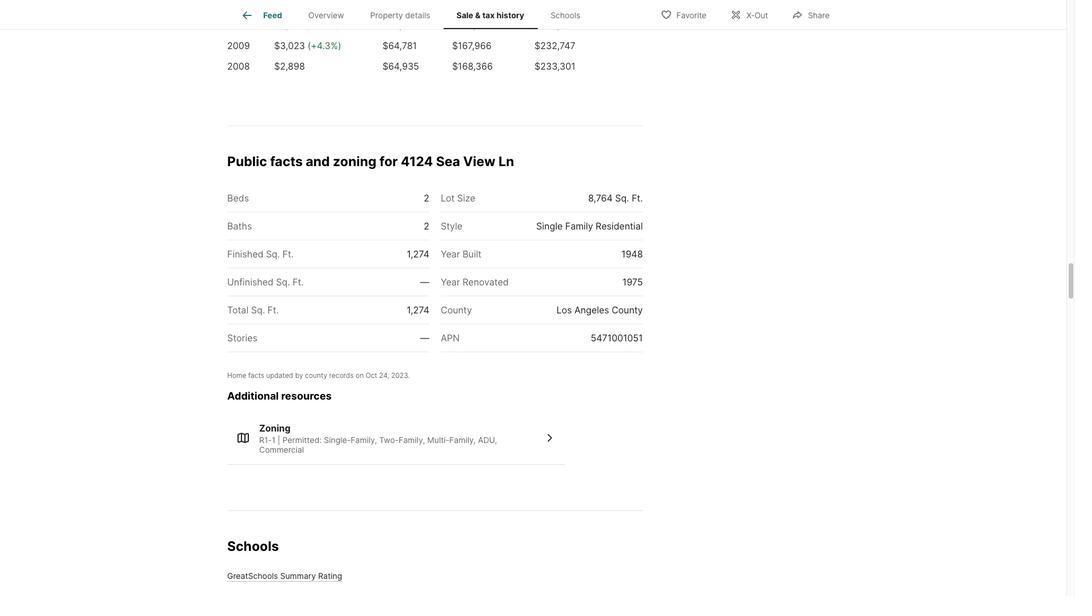 Task type: describe. For each thing, give the bounding box(es) containing it.
by
[[295, 371, 303, 380]]

$233,301
[[535, 60, 576, 72]]

8,764 sq. ft.
[[588, 193, 643, 204]]

$167,966
[[452, 40, 492, 51]]

$169,230
[[452, 19, 493, 31]]

r1-
[[259, 435, 272, 445]]

built
[[463, 249, 482, 260]]

1,274 for total sq. ft.
[[407, 304, 429, 316]]

commercial
[[259, 445, 304, 455]]

unfinished sq. ft.
[[227, 277, 304, 288]]

feed link
[[240, 9, 282, 22]]

favorite button
[[651, 3, 716, 26]]

facts for home
[[248, 371, 264, 380]]

home facts updated by county records on oct 24, 2023 .
[[227, 371, 410, 380]]

total
[[227, 304, 249, 316]]

sea
[[436, 153, 460, 169]]

property details tab
[[357, 2, 443, 29]]

stories
[[227, 332, 257, 344]]

sale & tax history
[[457, 10, 524, 20]]

additional
[[227, 390, 279, 402]]

updated
[[266, 371, 293, 380]]

3 family, from the left
[[449, 435, 476, 445]]

2 for beds
[[424, 193, 429, 204]]

single-
[[324, 435, 351, 445]]

$3,135 (+3.7%)
[[274, 19, 339, 31]]

x-
[[747, 10, 755, 20]]

county
[[305, 371, 327, 380]]

family
[[565, 221, 593, 232]]

ft. for 8,764 sq. ft.
[[632, 193, 643, 204]]

unfinished
[[227, 277, 274, 288]]

overview
[[308, 10, 344, 20]]

facts for public
[[270, 153, 303, 169]]

total sq. ft.
[[227, 304, 279, 316]]

$3,135
[[274, 19, 303, 31]]

lot size
[[441, 193, 475, 204]]

for
[[380, 153, 398, 169]]

1 family, from the left
[[351, 435, 377, 445]]

public facts and zoning for 4124 sea view ln
[[227, 153, 514, 169]]

$232,747
[[535, 40, 576, 51]]

$168,366
[[452, 60, 493, 72]]

schools inside 'tab'
[[551, 10, 580, 20]]

tax
[[482, 10, 495, 20]]

1
[[272, 435, 275, 445]]

share button
[[782, 3, 839, 26]]

on
[[356, 371, 364, 380]]

summary
[[280, 571, 316, 580]]

additional resources
[[227, 390, 332, 402]]

single
[[536, 221, 563, 232]]

favorite
[[677, 10, 707, 20]]

1 county from the left
[[441, 304, 472, 316]]

history
[[497, 10, 524, 20]]

$65,268
[[383, 19, 419, 31]]

$64,935
[[383, 60, 419, 72]]

ft. for total sq. ft.
[[268, 304, 279, 316]]

year built
[[441, 249, 482, 260]]

1 vertical spatial schools
[[227, 538, 279, 554]]

apn
[[441, 332, 460, 344]]

1,274 for finished sq. ft.
[[407, 249, 429, 260]]

public
[[227, 153, 267, 169]]

tab list containing feed
[[227, 0, 603, 29]]

— for unfinished sq. ft.
[[420, 277, 429, 288]]

24,
[[379, 371, 389, 380]]

permitted:
[[283, 435, 322, 445]]

angeles
[[575, 304, 609, 316]]

finished sq. ft.
[[227, 249, 294, 260]]

and
[[306, 153, 330, 169]]

two-
[[379, 435, 399, 445]]

ft. for finished sq. ft.
[[283, 249, 294, 260]]

.
[[408, 371, 410, 380]]

year for year built
[[441, 249, 460, 260]]

sale
[[457, 10, 473, 20]]

2 county from the left
[[612, 304, 643, 316]]

2 family, from the left
[[399, 435, 425, 445]]

beds
[[227, 193, 249, 204]]

greatschools summary rating
[[227, 571, 342, 580]]



Task type: locate. For each thing, give the bounding box(es) containing it.
family, left multi-
[[399, 435, 425, 445]]

tab list
[[227, 0, 603, 29]]

1 vertical spatial year
[[441, 277, 460, 288]]

1 horizontal spatial county
[[612, 304, 643, 316]]

5471001051
[[591, 332, 643, 344]]

$64,781
[[383, 40, 417, 51]]

2 — from the top
[[420, 332, 429, 344]]

style
[[441, 221, 463, 232]]

multi-
[[427, 435, 449, 445]]

2008
[[227, 60, 250, 72]]

facts left and
[[270, 153, 303, 169]]

2 for baths
[[424, 221, 429, 232]]

0 vertical spatial schools
[[551, 10, 580, 20]]

sq. for total
[[251, 304, 265, 316]]

x-out button
[[721, 3, 778, 26]]

year renovated
[[441, 277, 509, 288]]

1 2 from the top
[[424, 193, 429, 204]]

0 vertical spatial facts
[[270, 153, 303, 169]]

0 horizontal spatial facts
[[248, 371, 264, 380]]

facts
[[270, 153, 303, 169], [248, 371, 264, 380]]

baths
[[227, 221, 252, 232]]

$2,898
[[274, 60, 305, 72]]

family, left adu,
[[449, 435, 476, 445]]

$3,023
[[274, 40, 305, 51]]

— left 'apn'
[[420, 332, 429, 344]]

sq. right 8,764
[[615, 193, 629, 204]]

sq.
[[615, 193, 629, 204], [266, 249, 280, 260], [276, 277, 290, 288], [251, 304, 265, 316]]

&
[[475, 10, 481, 20]]

0 vertical spatial 2
[[424, 193, 429, 204]]

0 vertical spatial 1,274
[[407, 249, 429, 260]]

1 vertical spatial facts
[[248, 371, 264, 380]]

zoning
[[333, 153, 377, 169]]

rating
[[318, 571, 342, 580]]

resources
[[281, 390, 332, 402]]

sale & tax history tab
[[443, 2, 537, 29]]

1 — from the top
[[420, 277, 429, 288]]

0 vertical spatial —
[[420, 277, 429, 288]]

1 vertical spatial 1,274
[[407, 304, 429, 316]]

zoning r1-1 | permitted: single-family, two-family, multi-family, adu, commercial
[[259, 422, 497, 455]]

ft. up unfinished sq. ft.
[[283, 249, 294, 260]]

|
[[278, 435, 280, 445]]

sq. for 8,764
[[615, 193, 629, 204]]

family, left two-
[[351, 435, 377, 445]]

los
[[557, 304, 572, 316]]

year down year built
[[441, 277, 460, 288]]

0 horizontal spatial family,
[[351, 435, 377, 445]]

greatschools
[[227, 571, 278, 580]]

county down 1975 at the right of the page
[[612, 304, 643, 316]]

2 horizontal spatial family,
[[449, 435, 476, 445]]

0 horizontal spatial schools
[[227, 538, 279, 554]]

home
[[227, 371, 246, 380]]

share
[[808, 10, 830, 20]]

overview tab
[[295, 2, 357, 29]]

lot
[[441, 193, 455, 204]]

sq. right unfinished
[[276, 277, 290, 288]]

sq. for unfinished
[[276, 277, 290, 288]]

0 vertical spatial year
[[441, 249, 460, 260]]

1 horizontal spatial family,
[[399, 435, 425, 445]]

sq. right finished
[[266, 249, 280, 260]]

schools up greatschools
[[227, 538, 279, 554]]

property details
[[370, 10, 430, 20]]

feed
[[263, 10, 282, 20]]

adu,
[[478, 435, 497, 445]]

single family residential
[[536, 221, 643, 232]]

1,274
[[407, 249, 429, 260], [407, 304, 429, 316]]

schools tab
[[537, 2, 594, 29]]

records
[[329, 371, 354, 380]]

1 horizontal spatial schools
[[551, 10, 580, 20]]

view
[[463, 153, 496, 169]]

2 left style
[[424, 221, 429, 232]]

county up 'apn'
[[441, 304, 472, 316]]

ft. down unfinished sq. ft.
[[268, 304, 279, 316]]

2 year from the top
[[441, 277, 460, 288]]

facts right home
[[248, 371, 264, 380]]

finished
[[227, 249, 263, 260]]

year
[[441, 249, 460, 260], [441, 277, 460, 288]]

(+4.3%)
[[308, 40, 341, 51]]

— left year renovated
[[420, 277, 429, 288]]

2023
[[391, 371, 408, 380]]

schools
[[551, 10, 580, 20], [227, 538, 279, 554]]

ln
[[499, 153, 514, 169]]

year left built
[[441, 249, 460, 260]]

2010
[[227, 19, 248, 31]]

year for year renovated
[[441, 277, 460, 288]]

details
[[405, 10, 430, 20]]

2 2 from the top
[[424, 221, 429, 232]]

property
[[370, 10, 403, 20]]

1 1,274 from the top
[[407, 249, 429, 260]]

renovated
[[463, 277, 509, 288]]

— for stories
[[420, 332, 429, 344]]

out
[[755, 10, 768, 20]]

ft. down finished sq. ft.
[[293, 277, 304, 288]]

2009
[[227, 40, 250, 51]]

2 1,274 from the top
[[407, 304, 429, 316]]

1948
[[622, 249, 643, 260]]

1 horizontal spatial facts
[[270, 153, 303, 169]]

$234,498
[[535, 19, 577, 31]]

schools up $232,747
[[551, 10, 580, 20]]

size
[[457, 193, 475, 204]]

1975
[[623, 277, 643, 288]]

sq. for finished
[[266, 249, 280, 260]]

1 vertical spatial —
[[420, 332, 429, 344]]

ft. for unfinished sq. ft.
[[293, 277, 304, 288]]

2 left lot
[[424, 193, 429, 204]]

zoning
[[259, 422, 291, 434]]

8,764
[[588, 193, 613, 204]]

1 year from the top
[[441, 249, 460, 260]]

los angeles county
[[557, 304, 643, 316]]

4124
[[401, 153, 433, 169]]

oct
[[366, 371, 377, 380]]

x-out
[[747, 10, 768, 20]]

ft. up residential
[[632, 193, 643, 204]]

(+3.7%)
[[306, 19, 339, 31]]

0 horizontal spatial county
[[441, 304, 472, 316]]

—
[[420, 277, 429, 288], [420, 332, 429, 344]]

greatschools summary rating link
[[227, 571, 342, 580]]

1 vertical spatial 2
[[424, 221, 429, 232]]

residential
[[596, 221, 643, 232]]

sq. right total
[[251, 304, 265, 316]]



Task type: vqa. For each thing, say whether or not it's contained in the screenshot.
Los Angeles County
yes



